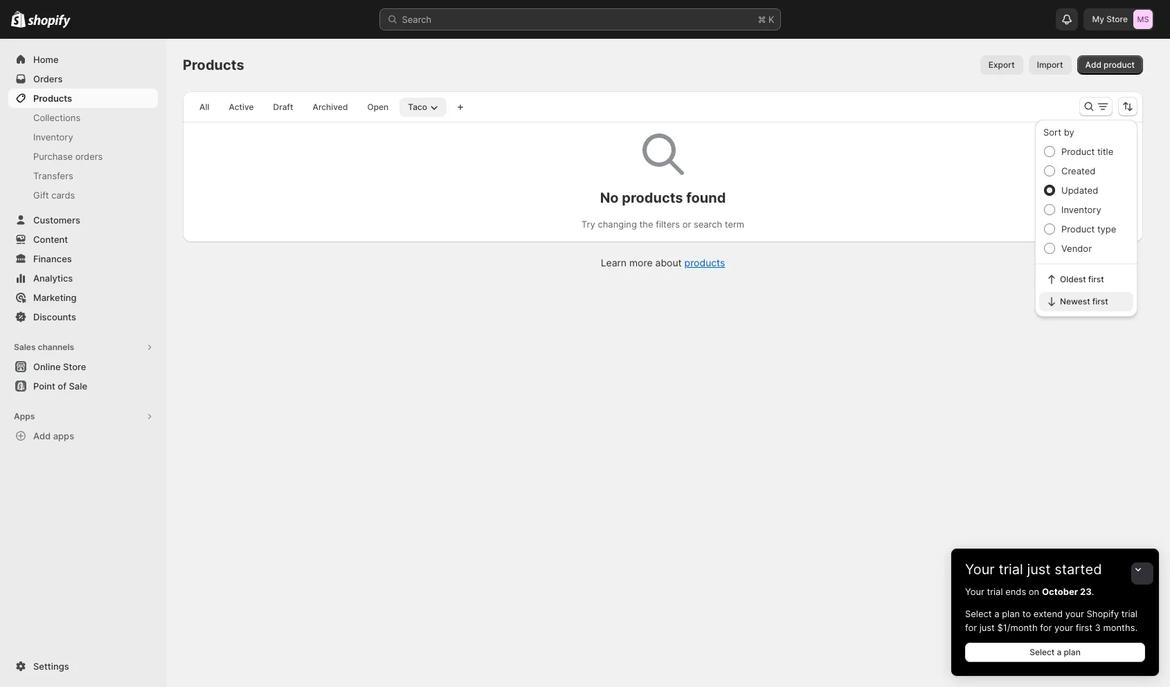 Task type: locate. For each thing, give the bounding box(es) containing it.
0 vertical spatial products
[[622, 190, 683, 206]]

0 vertical spatial select
[[965, 609, 992, 620]]

1 vertical spatial select
[[1030, 648, 1055, 658]]

archived link
[[304, 98, 356, 117]]

1 vertical spatial store
[[63, 362, 86, 373]]

select down "select a plan to extend your shopify trial for just $1/month for your first 3 months."
[[1030, 648, 1055, 658]]

plan inside "select a plan to extend your shopify trial for just $1/month for your first 3 months."
[[1002, 609, 1020, 620]]

found
[[686, 190, 726, 206]]

product
[[1062, 146, 1095, 157], [1062, 224, 1095, 235]]

title
[[1098, 146, 1114, 157]]

your down 23
[[1066, 609, 1085, 620]]

0 vertical spatial products
[[183, 57, 244, 73]]

plan up $1/month
[[1002, 609, 1020, 620]]

product
[[1104, 60, 1135, 70]]

trial inside dropdown button
[[999, 562, 1024, 578]]

1 vertical spatial products
[[685, 257, 725, 269]]

inventory down 'updated'
[[1062, 204, 1102, 215]]

your for your trial ends on october 23 .
[[965, 587, 985, 598]]

0 horizontal spatial just
[[980, 623, 995, 634]]

a for select a plan to extend your shopify trial for just $1/month for your first 3 months.
[[995, 609, 1000, 620]]

discounts link
[[8, 308, 158, 327]]

first for oldest first
[[1089, 274, 1104, 285]]

a inside "select a plan to extend your shopify trial for just $1/month for your first 3 months."
[[995, 609, 1000, 620]]

first inside "newest first" button
[[1093, 296, 1109, 307]]

0 horizontal spatial select
[[965, 609, 992, 620]]

first
[[1089, 274, 1104, 285], [1093, 296, 1109, 307], [1076, 623, 1093, 634]]

2 product from the top
[[1062, 224, 1095, 235]]

apps
[[14, 411, 35, 422]]

store for my store
[[1107, 14, 1128, 24]]

0 vertical spatial add
[[1086, 60, 1102, 70]]

store
[[1107, 14, 1128, 24], [63, 362, 86, 373]]

1 horizontal spatial inventory
[[1062, 204, 1102, 215]]

products
[[183, 57, 244, 73], [33, 93, 72, 104]]

1 horizontal spatial store
[[1107, 14, 1128, 24]]

2 vertical spatial first
[[1076, 623, 1093, 634]]

1 vertical spatial a
[[1057, 648, 1062, 658]]

your inside dropdown button
[[965, 562, 995, 578]]

0 vertical spatial trial
[[999, 562, 1024, 578]]

2 vertical spatial trial
[[1122, 609, 1138, 620]]

for left $1/month
[[965, 623, 977, 634]]

apps button
[[8, 407, 158, 427]]

1 product from the top
[[1062, 146, 1095, 157]]

search
[[694, 219, 722, 230]]

0 vertical spatial store
[[1107, 14, 1128, 24]]

1 horizontal spatial select
[[1030, 648, 1055, 658]]

1 horizontal spatial add
[[1086, 60, 1102, 70]]

your left ends at the bottom right
[[965, 587, 985, 598]]

0 vertical spatial plan
[[1002, 609, 1020, 620]]

draft
[[273, 102, 293, 112]]

a up $1/month
[[995, 609, 1000, 620]]

your inside 'element'
[[965, 587, 985, 598]]

or
[[683, 219, 691, 230]]

0 vertical spatial product
[[1062, 146, 1095, 157]]

for down extend
[[1040, 623, 1052, 634]]

newest
[[1060, 296, 1091, 307]]

first inside oldest first button
[[1089, 274, 1104, 285]]

just up on
[[1027, 562, 1051, 578]]

your up your trial ends on october 23 .
[[965, 562, 995, 578]]

to
[[1023, 609, 1031, 620]]

add for add apps
[[33, 431, 51, 442]]

newest first
[[1060, 296, 1109, 307]]

select left to
[[965, 609, 992, 620]]

1 vertical spatial your
[[965, 587, 985, 598]]

select inside "select a plan to extend your shopify trial for just $1/month for your first 3 months."
[[965, 609, 992, 620]]

add left apps at the left of the page
[[33, 431, 51, 442]]

shopify image
[[11, 11, 26, 28], [28, 14, 71, 28]]

type
[[1098, 224, 1117, 235]]

1 vertical spatial first
[[1093, 296, 1109, 307]]

1 horizontal spatial products
[[685, 257, 725, 269]]

first left the 3
[[1076, 623, 1093, 634]]

your down extend
[[1055, 623, 1074, 634]]

0 horizontal spatial store
[[63, 362, 86, 373]]

my
[[1093, 14, 1105, 24]]

discounts
[[33, 312, 76, 323]]

product for product type
[[1062, 224, 1095, 235]]

0 horizontal spatial a
[[995, 609, 1000, 620]]

1 vertical spatial just
[[980, 623, 995, 634]]

products
[[622, 190, 683, 206], [685, 257, 725, 269]]

on
[[1029, 587, 1040, 598]]

add
[[1086, 60, 1102, 70], [33, 431, 51, 442]]

sale
[[69, 381, 87, 392]]

gift cards link
[[8, 186, 158, 205]]

products right about
[[685, 257, 725, 269]]

select a plan
[[1030, 648, 1081, 658]]

your trial just started
[[965, 562, 1102, 578]]

just inside dropdown button
[[1027, 562, 1051, 578]]

a down "select a plan to extend your shopify trial for just $1/month for your first 3 months."
[[1057, 648, 1062, 658]]

products up all
[[183, 57, 244, 73]]

orders
[[33, 73, 63, 84]]

plan for select a plan
[[1064, 648, 1081, 658]]

0 vertical spatial your
[[965, 562, 995, 578]]

0 vertical spatial just
[[1027, 562, 1051, 578]]

1 horizontal spatial just
[[1027, 562, 1051, 578]]

my store image
[[1134, 10, 1153, 29]]

a
[[995, 609, 1000, 620], [1057, 648, 1062, 658]]

store up sale
[[63, 362, 86, 373]]

months.
[[1104, 623, 1138, 634]]

add left product
[[1086, 60, 1102, 70]]

0 horizontal spatial plan
[[1002, 609, 1020, 620]]

point of sale
[[33, 381, 87, 392]]

select inside the select a plan link
[[1030, 648, 1055, 658]]

1 for from the left
[[965, 623, 977, 634]]

plan for select a plan to extend your shopify trial for just $1/month for your first 3 months.
[[1002, 609, 1020, 620]]

0 horizontal spatial add
[[33, 431, 51, 442]]

select a plan to extend your shopify trial for just $1/month for your first 3 months.
[[965, 609, 1138, 634]]

1 horizontal spatial a
[[1057, 648, 1062, 658]]

just
[[1027, 562, 1051, 578], [980, 623, 995, 634]]

newest first button
[[1040, 292, 1134, 312]]

1 horizontal spatial plan
[[1064, 648, 1081, 658]]

first right newest
[[1093, 296, 1109, 307]]

1 vertical spatial trial
[[987, 587, 1003, 598]]

trial for just
[[999, 562, 1024, 578]]

add inside 'link'
[[1086, 60, 1102, 70]]

inventory
[[33, 132, 73, 143], [1062, 204, 1102, 215]]

2 your from the top
[[965, 587, 985, 598]]

0 vertical spatial a
[[995, 609, 1000, 620]]

product up vendor
[[1062, 224, 1095, 235]]

add for add product
[[1086, 60, 1102, 70]]

the
[[640, 219, 654, 230]]

trial left ends at the bottom right
[[987, 587, 1003, 598]]

1 horizontal spatial for
[[1040, 623, 1052, 634]]

sort by
[[1044, 127, 1075, 138]]

0 vertical spatial first
[[1089, 274, 1104, 285]]

changing
[[598, 219, 637, 230]]

transfers
[[33, 170, 73, 181]]

your for your trial just started
[[965, 562, 995, 578]]

1 your from the top
[[965, 562, 995, 578]]

plan down "select a plan to extend your shopify trial for just $1/month for your first 3 months."
[[1064, 648, 1081, 658]]

product up created
[[1062, 146, 1095, 157]]

taco
[[408, 102, 427, 112]]

0 horizontal spatial for
[[965, 623, 977, 634]]

archived
[[313, 102, 348, 112]]

1 vertical spatial product
[[1062, 224, 1095, 235]]

online store button
[[0, 357, 166, 377]]

channels
[[38, 342, 74, 353]]

your
[[965, 562, 995, 578], [965, 587, 985, 598]]

for
[[965, 623, 977, 634], [1040, 623, 1052, 634]]

tab list containing all
[[188, 97, 450, 117]]

plan
[[1002, 609, 1020, 620], [1064, 648, 1081, 658]]

first right oldest
[[1089, 274, 1104, 285]]

ends
[[1006, 587, 1027, 598]]

trial up months.
[[1122, 609, 1138, 620]]

online store link
[[8, 357, 158, 377]]

store right my
[[1107, 14, 1128, 24]]

all
[[199, 102, 209, 112]]

select a plan link
[[965, 643, 1146, 663]]

1 vertical spatial products
[[33, 93, 72, 104]]

trial up ends at the bottom right
[[999, 562, 1024, 578]]

1 vertical spatial inventory
[[1062, 204, 1102, 215]]

product type
[[1062, 224, 1117, 235]]

1 vertical spatial plan
[[1064, 648, 1081, 658]]

store inside button
[[63, 362, 86, 373]]

add inside button
[[33, 431, 51, 442]]

0 horizontal spatial inventory
[[33, 132, 73, 143]]

updated
[[1062, 185, 1099, 196]]

1 vertical spatial add
[[33, 431, 51, 442]]

just left $1/month
[[980, 623, 995, 634]]

trial for ends
[[987, 587, 1003, 598]]

inventory up purchase
[[33, 132, 73, 143]]

purchase orders link
[[8, 147, 158, 166]]

taco button
[[400, 98, 447, 117]]

tab list
[[188, 97, 450, 117]]

products up collections at the top left
[[33, 93, 72, 104]]

store for online store
[[63, 362, 86, 373]]

orders link
[[8, 69, 158, 89]]

products up the
[[622, 190, 683, 206]]



Task type: vqa. For each thing, say whether or not it's contained in the screenshot.
'SEARCH PRODUCTS' text box
no



Task type: describe. For each thing, give the bounding box(es) containing it.
customers
[[33, 215, 80, 226]]

your trial just started element
[[952, 585, 1159, 677]]

add apps
[[33, 431, 74, 442]]

try
[[582, 219, 595, 230]]

export button
[[980, 55, 1023, 75]]

draft link
[[265, 98, 302, 117]]

k
[[769, 14, 775, 25]]

online store
[[33, 362, 86, 373]]

a for select a plan
[[1057, 648, 1062, 658]]

home link
[[8, 50, 158, 69]]

.
[[1092, 587, 1095, 598]]

import button
[[1029, 55, 1072, 75]]

gift
[[33, 190, 49, 201]]

3
[[1095, 623, 1101, 634]]

marketing link
[[8, 288, 158, 308]]

select for select a plan
[[1030, 648, 1055, 658]]

october
[[1042, 587, 1078, 598]]

add product link
[[1077, 55, 1143, 75]]

more
[[629, 257, 653, 269]]

products link
[[8, 89, 158, 108]]

2 for from the left
[[1040, 623, 1052, 634]]

0 vertical spatial your
[[1066, 609, 1085, 620]]

oldest first
[[1060, 274, 1104, 285]]

search
[[402, 14, 432, 25]]

0 horizontal spatial products
[[33, 93, 72, 104]]

point of sale button
[[0, 377, 166, 396]]

inventory link
[[8, 127, 158, 147]]

open link
[[359, 98, 397, 117]]

1 vertical spatial your
[[1055, 623, 1074, 634]]

cards
[[51, 190, 75, 201]]

open
[[367, 102, 389, 112]]

analytics link
[[8, 269, 158, 288]]

0 horizontal spatial shopify image
[[11, 11, 26, 28]]

filters
[[656, 219, 680, 230]]

export
[[989, 60, 1015, 70]]

started
[[1055, 562, 1102, 578]]

your trial ends on october 23 .
[[965, 587, 1095, 598]]

sales
[[14, 342, 36, 353]]

add product
[[1086, 60, 1135, 70]]

analytics
[[33, 273, 73, 284]]

⌘ k
[[758, 14, 775, 25]]

online
[[33, 362, 61, 373]]

products link
[[685, 257, 725, 269]]

marketing
[[33, 292, 77, 303]]

⌘
[[758, 14, 766, 25]]

of
[[58, 381, 66, 392]]

term
[[725, 219, 745, 230]]

finances
[[33, 253, 72, 265]]

1 horizontal spatial shopify image
[[28, 14, 71, 28]]

apps
[[53, 431, 74, 442]]

add apps button
[[8, 427, 158, 446]]

1 horizontal spatial products
[[183, 57, 244, 73]]

point
[[33, 381, 55, 392]]

about
[[656, 257, 682, 269]]

just inside "select a plan to extend your shopify trial for just $1/month for your first 3 months."
[[980, 623, 995, 634]]

shopify
[[1087, 609, 1119, 620]]

oldest first button
[[1040, 270, 1134, 289]]

by
[[1064, 127, 1075, 138]]

try changing the filters or search term
[[582, 219, 745, 230]]

first inside "select a plan to extend your shopify trial for just $1/month for your first 3 months."
[[1076, 623, 1093, 634]]

23
[[1080, 587, 1092, 598]]

sort
[[1044, 127, 1062, 138]]

active
[[229, 102, 254, 112]]

all link
[[191, 98, 218, 117]]

0 vertical spatial inventory
[[33, 132, 73, 143]]

import
[[1037, 60, 1063, 70]]

created
[[1062, 166, 1096, 177]]

vendor
[[1062, 243, 1092, 254]]

product title
[[1062, 146, 1114, 157]]

product for product title
[[1062, 146, 1095, 157]]

transfers link
[[8, 166, 158, 186]]

sales channels button
[[8, 338, 158, 357]]

trial inside "select a plan to extend your shopify trial for just $1/month for your first 3 months."
[[1122, 609, 1138, 620]]

$1/month
[[998, 623, 1038, 634]]

collections link
[[8, 108, 158, 127]]

content
[[33, 234, 68, 245]]

learn more about products
[[601, 257, 725, 269]]

orders
[[75, 151, 103, 162]]

select for select a plan to extend your shopify trial for just $1/month for your first 3 months.
[[965, 609, 992, 620]]

settings
[[33, 661, 69, 672]]

empty search results image
[[642, 134, 684, 175]]

learn
[[601, 257, 627, 269]]

content link
[[8, 230, 158, 249]]

gift cards
[[33, 190, 75, 201]]

point of sale link
[[8, 377, 158, 396]]

your trial just started button
[[952, 549, 1159, 578]]

settings link
[[8, 657, 158, 677]]

my store
[[1093, 14, 1128, 24]]

active link
[[220, 98, 262, 117]]

first for newest first
[[1093, 296, 1109, 307]]

extend
[[1034, 609, 1063, 620]]

sales channels
[[14, 342, 74, 353]]

0 horizontal spatial products
[[622, 190, 683, 206]]



